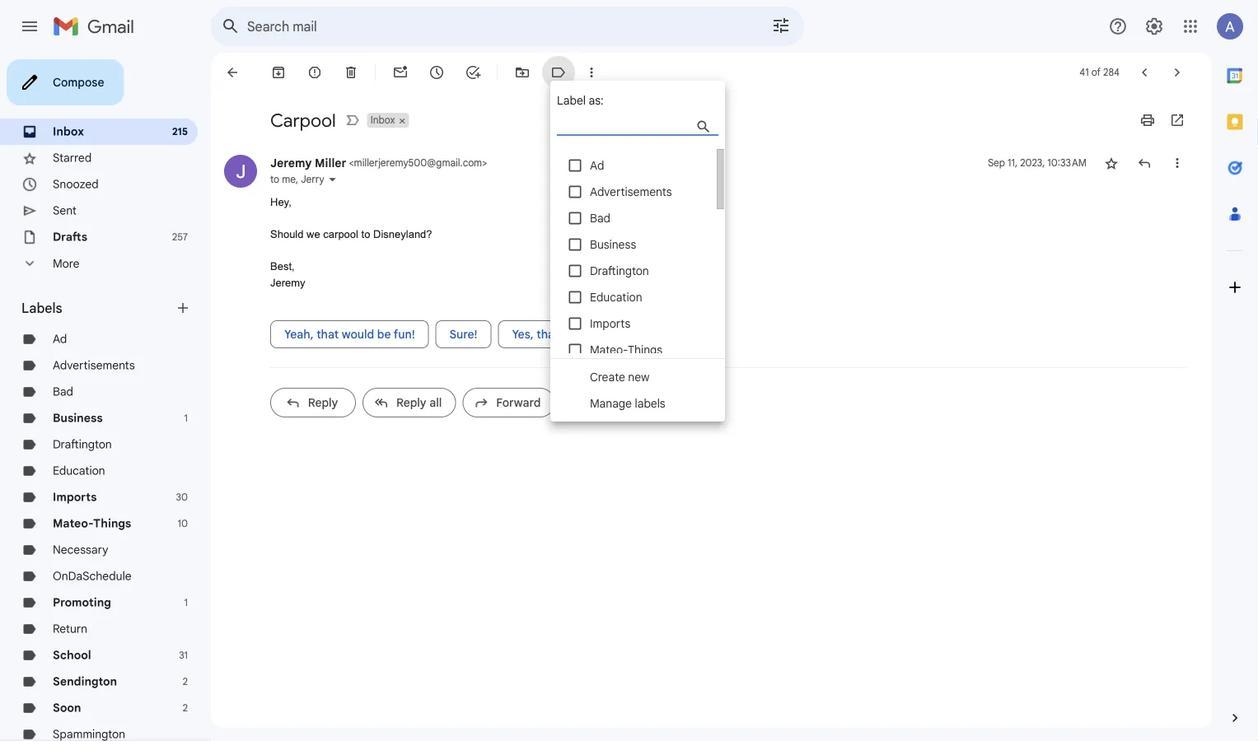Task type: describe. For each thing, give the bounding box(es) containing it.
1 horizontal spatial imports
[[590, 316, 631, 331]]

more button
[[0, 250, 198, 277]]

<
[[349, 157, 354, 169]]

back to inbox image
[[224, 64, 241, 81]]

0 vertical spatial education
[[590, 290, 642, 304]]

yeah, that would be fun!
[[284, 327, 415, 342]]

inbox link
[[53, 124, 84, 139]]

label as:
[[557, 93, 604, 108]]

forward link
[[463, 388, 555, 418]]

mateo- inside labels navigation
[[53, 517, 93, 531]]

215
[[172, 126, 188, 138]]

1 horizontal spatial bad
[[590, 211, 611, 225]]

0 vertical spatial draftington
[[590, 264, 649, 278]]

Not starred checkbox
[[1103, 155, 1120, 171]]

ad link
[[53, 332, 67, 346]]

more
[[53, 256, 80, 271]]

show details image
[[328, 175, 338, 185]]

snooze image
[[428, 64, 445, 81]]

mateo-things link
[[53, 517, 131, 531]]

delete image
[[343, 64, 359, 81]]

jerry
[[301, 173, 324, 186]]

ad inside labels navigation
[[53, 332, 67, 346]]

move to image
[[514, 64, 531, 81]]

1 jeremy from the top
[[270, 156, 312, 170]]

41
[[1080, 66, 1089, 79]]

be
[[377, 327, 391, 342]]

0 vertical spatial mateo-
[[590, 343, 628, 357]]

reply link
[[270, 388, 356, 418]]

create new
[[590, 370, 650, 384]]

should we carpool to disneyland?
[[270, 228, 432, 241]]

label
[[557, 93, 586, 108]]

compose
[[53, 75, 104, 89]]

ondaschedule link
[[53, 569, 132, 584]]

to me , jerry
[[270, 173, 324, 186]]

compose button
[[7, 59, 124, 105]]

labels image
[[550, 64, 567, 81]]

necessary
[[53, 543, 108, 557]]

sent link
[[53, 204, 77, 218]]

me
[[282, 173, 296, 186]]

sent
[[53, 204, 77, 218]]

yeah,
[[284, 327, 314, 342]]

soon link
[[53, 701, 81, 716]]

2 for soon
[[183, 702, 188, 715]]

reply for reply
[[308, 396, 338, 410]]

necessary link
[[53, 543, 108, 557]]

0 vertical spatial ad
[[590, 158, 604, 173]]

reply for reply all
[[396, 396, 426, 410]]

31
[[179, 650, 188, 662]]

sendington
[[53, 675, 117, 689]]

11,
[[1008, 157, 1018, 169]]

advertisements inside labels navigation
[[53, 358, 135, 373]]

sendington link
[[53, 675, 117, 689]]

284
[[1103, 66, 1120, 79]]

carpool
[[323, 228, 358, 241]]

labels
[[21, 300, 62, 316]]

2 jeremy from the top
[[270, 276, 305, 289]]

1 horizontal spatial to
[[361, 228, 370, 241]]

jeremy miller cell
[[270, 156, 487, 170]]

promoting link
[[53, 596, 111, 610]]

newer image
[[1136, 64, 1153, 81]]

best,
[[270, 260, 295, 273]]

as:
[[589, 93, 604, 108]]

create
[[590, 370, 625, 384]]

things inside labels navigation
[[93, 517, 131, 531]]

reply all link
[[363, 388, 456, 418]]

more image
[[583, 64, 600, 81]]

that
[[317, 327, 339, 342]]

257
[[172, 231, 188, 243]]

sep
[[988, 157, 1005, 169]]



Task type: vqa. For each thing, say whether or not it's contained in the screenshot.
of
yes



Task type: locate. For each thing, give the bounding box(es) containing it.
0 vertical spatial 1
[[184, 412, 188, 425]]

inbox inside labels navigation
[[53, 124, 84, 139]]

1 vertical spatial bad
[[53, 385, 73, 399]]

labels heading
[[21, 300, 175, 316]]

imports link
[[53, 490, 97, 505]]

school link
[[53, 648, 91, 663]]

0 vertical spatial imports
[[590, 316, 631, 331]]

inbox up "jeremy miller" cell
[[371, 114, 395, 126]]

mateo- up 'create'
[[590, 343, 628, 357]]

0 horizontal spatial advertisements
[[53, 358, 135, 373]]

1 horizontal spatial reply
[[396, 396, 426, 410]]

school
[[53, 648, 91, 663]]

fun!
[[394, 327, 415, 342]]

disneyland?
[[373, 228, 432, 241]]

to right carpool
[[361, 228, 370, 241]]

settings image
[[1144, 16, 1164, 36]]

0 horizontal spatial mateo-things
[[53, 517, 131, 531]]

promoting
[[53, 596, 111, 610]]

older image
[[1169, 64, 1186, 81]]

mateo-things up "create new"
[[590, 343, 663, 357]]

education link
[[53, 464, 105, 478]]

starred
[[53, 151, 92, 165]]

support image
[[1108, 16, 1128, 36]]

1 vertical spatial education
[[53, 464, 105, 478]]

advertisements link
[[53, 358, 135, 373]]

>
[[482, 157, 487, 169]]

1 vertical spatial mateo-things
[[53, 517, 131, 531]]

to left the me
[[270, 173, 279, 186]]

0 vertical spatial business
[[590, 237, 636, 252]]

sure!
[[450, 327, 477, 342]]

0 horizontal spatial education
[[53, 464, 105, 478]]

ad down the labels
[[53, 332, 67, 346]]

business link
[[53, 411, 103, 426]]

archive image
[[270, 64, 287, 81]]

jeremy down best,
[[270, 276, 305, 289]]

1 horizontal spatial ad
[[590, 158, 604, 173]]

things up necessary
[[93, 517, 131, 531]]

millerjeremy500@gmail.com
[[354, 157, 482, 169]]

draftington inside labels navigation
[[53, 438, 112, 452]]

1 horizontal spatial draftington
[[590, 264, 649, 278]]

Search mail text field
[[247, 18, 725, 35]]

gmail image
[[53, 10, 143, 43]]

1 vertical spatial mateo-
[[53, 517, 93, 531]]

ad down as:
[[590, 158, 604, 173]]

labels
[[635, 396, 666, 411]]

business inside labels navigation
[[53, 411, 103, 426]]

1 vertical spatial 1
[[184, 597, 188, 609]]

advertisements down label-as menu open text box
[[590, 185, 672, 199]]

should
[[270, 228, 304, 241]]

0 horizontal spatial things
[[93, 517, 131, 531]]

draftington link
[[53, 438, 112, 452]]

2023,
[[1020, 157, 1045, 169]]

labels navigation
[[0, 53, 211, 742]]

drafts
[[53, 230, 87, 244]]

0 vertical spatial bad
[[590, 211, 611, 225]]

drafts link
[[53, 230, 87, 244]]

1 vertical spatial things
[[93, 517, 131, 531]]

ondaschedule
[[53, 569, 132, 584]]

advanced search options image
[[765, 9, 798, 42]]

bad link
[[53, 385, 73, 399]]

1 vertical spatial 2
[[183, 702, 188, 715]]

inbox inside inbox button
[[371, 114, 395, 126]]

jeremy miller < millerjeremy500@gmail.com >
[[270, 156, 487, 170]]

jeremy up the me
[[270, 156, 312, 170]]

0 horizontal spatial mateo-
[[53, 517, 93, 531]]

soon
[[53, 701, 81, 716]]

imports
[[590, 316, 631, 331], [53, 490, 97, 505]]

reply all
[[396, 396, 442, 410]]

0 vertical spatial advertisements
[[590, 185, 672, 199]]

draftington
[[590, 264, 649, 278], [53, 438, 112, 452]]

jeremy
[[270, 156, 312, 170], [270, 276, 305, 289]]

41 of 284
[[1080, 66, 1120, 79]]

reply down that
[[308, 396, 338, 410]]

1 2 from the top
[[183, 676, 188, 688]]

0 horizontal spatial reply
[[308, 396, 338, 410]]

reply left all
[[396, 396, 426, 410]]

inbox for inbox button
[[371, 114, 395, 126]]

1 1 from the top
[[184, 412, 188, 425]]

to
[[270, 173, 279, 186], [361, 228, 370, 241]]

1 horizontal spatial mateo-
[[590, 343, 628, 357]]

snoozed
[[53, 177, 99, 192]]

would
[[342, 327, 374, 342]]

1 vertical spatial advertisements
[[53, 358, 135, 373]]

starred link
[[53, 151, 92, 165]]

0 horizontal spatial imports
[[53, 490, 97, 505]]

mateo-things up necessary
[[53, 517, 131, 531]]

sep 11, 2023, 10:33 am cell
[[988, 155, 1087, 171]]

advertisements up bad link
[[53, 358, 135, 373]]

0 vertical spatial things
[[628, 343, 663, 357]]

things up new
[[628, 343, 663, 357]]

1 vertical spatial draftington
[[53, 438, 112, 452]]

inbox for inbox link
[[53, 124, 84, 139]]

0 vertical spatial to
[[270, 173, 279, 186]]

search mail image
[[216, 12, 246, 41]]

education down draftington link
[[53, 464, 105, 478]]

main menu image
[[20, 16, 40, 36]]

0 vertical spatial jeremy
[[270, 156, 312, 170]]

ad
[[590, 158, 604, 173], [53, 332, 67, 346]]

0 vertical spatial 2
[[183, 676, 188, 688]]

manage labels
[[590, 396, 666, 411]]

0 horizontal spatial ad
[[53, 332, 67, 346]]

1 for promoting
[[184, 597, 188, 609]]

carpool
[[270, 109, 336, 132]]

mateo-things inside labels navigation
[[53, 517, 131, 531]]

None search field
[[211, 7, 804, 46]]

reply
[[308, 396, 338, 410], [396, 396, 426, 410]]

2 1 from the top
[[184, 597, 188, 609]]

1 up 31
[[184, 597, 188, 609]]

1 horizontal spatial education
[[590, 290, 642, 304]]

0 horizontal spatial bad
[[53, 385, 73, 399]]

0 horizontal spatial inbox
[[53, 124, 84, 139]]

1 vertical spatial to
[[361, 228, 370, 241]]

1 reply from the left
[[308, 396, 338, 410]]

things
[[628, 343, 663, 357], [93, 517, 131, 531]]

return
[[53, 622, 87, 637]]

1 vertical spatial imports
[[53, 490, 97, 505]]

1 for business
[[184, 412, 188, 425]]

Label-as menu open text field
[[557, 115, 750, 136]]

1
[[184, 412, 188, 425], [184, 597, 188, 609]]

best, jeremy
[[270, 260, 305, 289]]

bad
[[590, 211, 611, 225], [53, 385, 73, 399]]

1 horizontal spatial business
[[590, 237, 636, 252]]

1 horizontal spatial things
[[628, 343, 663, 357]]

snoozed link
[[53, 177, 99, 192]]

education inside labels navigation
[[53, 464, 105, 478]]

,
[[296, 173, 298, 186]]

1 horizontal spatial mateo-things
[[590, 343, 663, 357]]

mateo-things
[[590, 343, 663, 357], [53, 517, 131, 531]]

manage
[[590, 396, 632, 411]]

add to tasks image
[[465, 64, 481, 81]]

not starred image
[[1103, 155, 1120, 171]]

inbox up starred link
[[53, 124, 84, 139]]

imports down education link in the bottom of the page
[[53, 490, 97, 505]]

30
[[176, 492, 188, 504]]

1 vertical spatial ad
[[53, 332, 67, 346]]

new
[[628, 370, 650, 384]]

0 horizontal spatial business
[[53, 411, 103, 426]]

1 horizontal spatial inbox
[[371, 114, 395, 126]]

1 horizontal spatial advertisements
[[590, 185, 672, 199]]

1 up 30
[[184, 412, 188, 425]]

2 for sendington
[[183, 676, 188, 688]]

1 vertical spatial jeremy
[[270, 276, 305, 289]]

we
[[307, 228, 320, 241]]

bad inside labels navigation
[[53, 385, 73, 399]]

tab list
[[1212, 53, 1258, 682]]

hey,
[[270, 196, 294, 208]]

2 2 from the top
[[183, 702, 188, 715]]

report spam image
[[307, 64, 323, 81]]

business
[[590, 237, 636, 252], [53, 411, 103, 426]]

yeah, that would be fun! button
[[270, 321, 429, 349]]

imports up 'create'
[[590, 316, 631, 331]]

2 reply from the left
[[396, 396, 426, 410]]

education
[[590, 290, 642, 304], [53, 464, 105, 478]]

0 horizontal spatial draftington
[[53, 438, 112, 452]]

advertisements
[[590, 185, 672, 199], [53, 358, 135, 373]]

imports inside labels navigation
[[53, 490, 97, 505]]

0 horizontal spatial to
[[270, 173, 279, 186]]

10:33 am
[[1048, 157, 1087, 169]]

mateo- down imports link
[[53, 517, 93, 531]]

inbox button
[[367, 113, 397, 128]]

sep 11, 2023, 10:33 am
[[988, 157, 1087, 169]]

0 vertical spatial mateo-things
[[590, 343, 663, 357]]

1 vertical spatial business
[[53, 411, 103, 426]]

of
[[1092, 66, 1101, 79]]

all
[[429, 396, 442, 410]]

education up "create new"
[[590, 290, 642, 304]]

return link
[[53, 622, 87, 637]]

inbox
[[371, 114, 395, 126], [53, 124, 84, 139]]

10
[[178, 518, 188, 530]]

forward
[[496, 396, 541, 410]]

miller
[[315, 156, 346, 170]]

sure! button
[[436, 321, 491, 349]]



